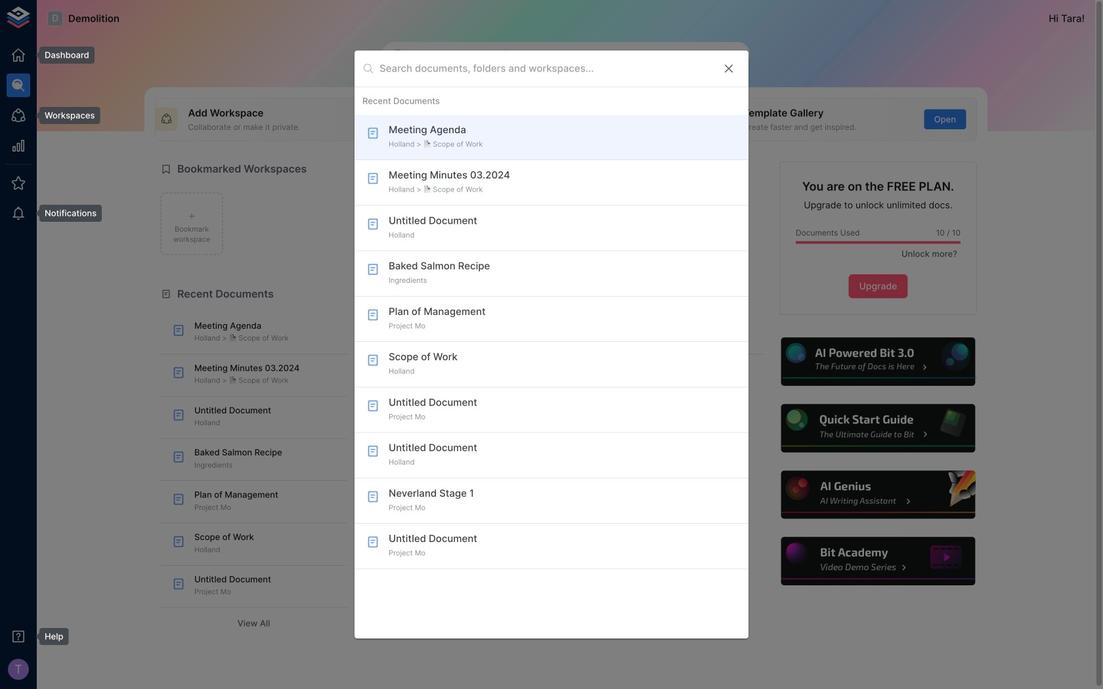 Task type: describe. For each thing, give the bounding box(es) containing it.
2 tooltip from the top
[[30, 107, 100, 124]]

3 help image from the top
[[780, 469, 978, 521]]

1 tooltip from the top
[[30, 47, 94, 64]]

3 tooltip from the top
[[30, 205, 102, 222]]

Search documents, folders and workspaces... text field
[[380, 59, 712, 79]]

2 help image from the top
[[780, 403, 978, 455]]

4 help image from the top
[[780, 536, 978, 588]]

1 help image from the top
[[780, 336, 978, 388]]



Task type: locate. For each thing, give the bounding box(es) containing it.
tooltip
[[30, 47, 94, 64], [30, 107, 100, 124], [30, 205, 102, 222], [30, 629, 69, 646]]

4 tooltip from the top
[[30, 629, 69, 646]]

dialog
[[355, 51, 749, 639]]

help image
[[780, 336, 978, 388], [780, 403, 978, 455], [780, 469, 978, 521], [780, 536, 978, 588]]



